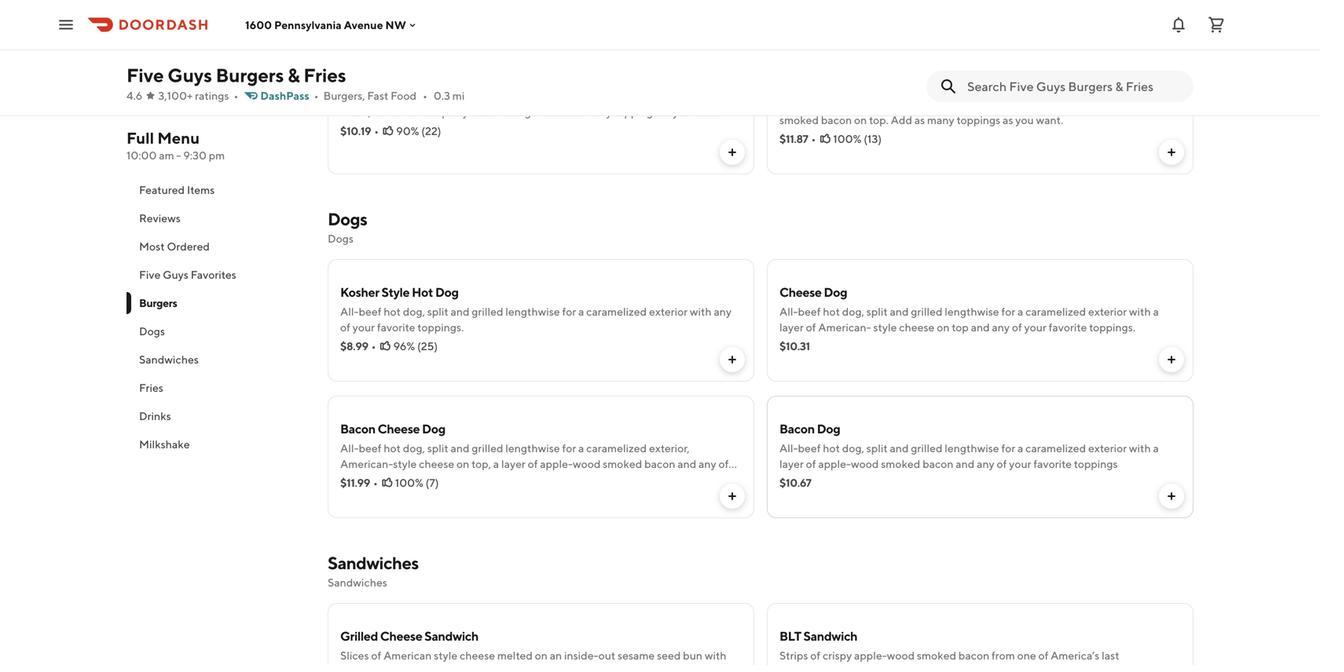 Task type: describe. For each thing, give the bounding box(es) containing it.
cheese for dog
[[378, 422, 420, 437]]

with inside kosher style hot dog all-beef hot dog, split and grilled lengthwise for a caramelized exterior with any of your favorite toppings.
[[690, 305, 712, 318]]

apple- inside bacon cheese dog all-beef hot dog, split and grilled lengthwise for a caramelized exterior, american-style cheese on top, a layer of apple-wood smoked bacon and any of your favorite toppings.
[[540, 458, 573, 471]]

sandwich inside "grilled cheese sandwich slices of american style cheese melted on an inside-out sesame seed bun with toppings of your choice and grilled until golden brown."
[[425, 629, 479, 644]]

10:00
[[127, 149, 157, 162]]

favorite inside bacon dog all-beef hot dog, split and grilled lengthwise for a caramelized exterior with a layer of apple-wood smoked bacon and any of your favorite toppings $10.67
[[1034, 458, 1072, 471]]

$10.19 •
[[340, 125, 379, 138]]

for inside cheese dog all-beef hot dog, split and grilled lengthwise for a caramelized exterior with a layer of american- style cheese on top and any of your favorite toppings. $10.31
[[1002, 305, 1016, 318]]

burgers,
[[324, 89, 365, 102]]

96% (25)
[[393, 340, 438, 353]]

your inside "grilled cheese sandwich slices of american style cheese melted on an inside-out sesame seed bun with toppings of your choice and grilled until golden brown."
[[399, 665, 421, 666]]

dog inside kosher style hot dog all-beef hot dog, split and grilled lengthwise for a caramelized exterior with any of your favorite toppings.
[[435, 285, 459, 300]]

lettuce
[[1080, 665, 1116, 666]]

for inside bacon cheese dog all-beef hot dog, split and grilled lengthwise for a caramelized exterior, american-style cheese on top, a layer of apple-wood smoked bacon and any of your favorite toppings.
[[562, 442, 576, 455]]

$8.99 •
[[340, 340, 376, 353]]

with inside bacon dog all-beef hot dog, split and grilled lengthwise for a caramelized exterior with a layer of apple-wood smoked bacon and any of your favorite toppings $10.67
[[1130, 442, 1151, 455]]

apple- inside fresh, hand-formed patty hot off the grill with strips of crispy apple-wood smoked bacon on top. add as many toppings as you want.
[[1082, 98, 1115, 111]]

sandwiches for sandwiches sandwiches
[[328, 553, 419, 574]]

any inside kosher style hot dog all-beef hot dog, split and grilled lengthwise for a caramelized exterior with any of your favorite toppings.
[[714, 305, 732, 318]]

wood inside fresh, hand-formed patty hot off the grill with strips of crispy apple-wood smoked bacon on top. add as many toppings as you want.
[[1115, 98, 1143, 111]]

many inside fresh, hand-formed patty hot off the grill with strips of crispy apple-wood smoked bacon on top. add as many toppings as you want.
[[928, 114, 955, 127]]

cheese inside cheese dog all-beef hot dog, split and grilled lengthwise for a caramelized exterior with a layer of american- style cheese on top and any of your favorite toppings. $10.31
[[899, 321, 935, 334]]

beef inside kosher style hot dog all-beef hot dog, split and grilled lengthwise for a caramelized exterior with any of your favorite toppings.
[[359, 305, 382, 318]]

featured items button
[[127, 176, 309, 204]]

milkshake button
[[127, 431, 309, 459]]

blt
[[780, 629, 802, 644]]

top
[[952, 321, 969, 334]]

style inside "grilled cheese sandwich slices of american style cheese melted on an inside-out sesame seed bun with toppings of your choice and grilled until golden brown."
[[434, 650, 458, 663]]

bacon cheese dog all-beef hot dog, split and grilled lengthwise for a caramelized exterior, american-style cheese on top, a layer of apple-wood smoked bacon and any of your favorite toppings.
[[340, 422, 729, 487]]

dogs button
[[127, 318, 309, 346]]

dogs inside dogs dogs
[[328, 232, 354, 245]]

any inside bacon cheese dog all-beef hot dog, split and grilled lengthwise for a caramelized exterior, american-style cheese on top, a layer of apple-wood smoked bacon and any of your favorite toppings.
[[699, 458, 717, 471]]

dog inside bacon dog all-beef hot dog, split and grilled lengthwise for a caramelized exterior with a layer of apple-wood smoked bacon and any of your favorite toppings $10.67
[[817, 422, 841, 437]]

drinks button
[[127, 402, 309, 431]]

lengthwise inside kosher style hot dog all-beef hot dog, split and grilled lengthwise for a caramelized exterior with any of your favorite toppings.
[[506, 305, 560, 318]]

with inside cheese dog all-beef hot dog, split and grilled lengthwise for a caramelized exterior with a layer of american- style cheese on top and any of your favorite toppings. $10.31
[[1130, 305, 1151, 318]]

9:30
[[183, 149, 207, 162]]

open menu image
[[57, 15, 75, 34]]

slices
[[340, 650, 369, 663]]

ratings
[[195, 89, 229, 102]]

hot
[[412, 285, 433, 300]]

$10.19
[[340, 125, 371, 138]]

split inside bacon cheese dog all-beef hot dog, split and grilled lengthwise for a caramelized exterior, american-style cheese on top, a layer of apple-wood smoked bacon and any of your favorite toppings.
[[427, 442, 449, 455]]

split inside cheese dog all-beef hot dog, split and grilled lengthwise for a caramelized exterior with a layer of american- style cheese on top and any of your favorite toppings. $10.31
[[867, 305, 888, 318]]

five for five guys burgers & fries
[[127, 64, 164, 86]]

items
[[187, 184, 215, 197]]

little
[[340, 85, 370, 100]]

$10.31
[[780, 340, 810, 353]]

lengthwise inside cheese dog all-beef hot dog, split and grilled lengthwise for a caramelized exterior with a layer of american- style cheese on top and any of your favorite toppings. $10.31
[[945, 305, 1000, 318]]

crispy inside fresh, hand-formed patty hot off the grill with strips of crispy apple-wood smoked bacon on top. add as many toppings as you want.
[[1051, 98, 1080, 111]]

grill
[[964, 98, 983, 111]]

reviews
[[139, 212, 181, 225]]

all- inside bacon dog all-beef hot dog, split and grilled lengthwise for a caramelized exterior with a layer of apple-wood smoked bacon and any of your favorite toppings $10.67
[[780, 442, 798, 455]]

on inside "grilled cheese sandwich slices of american style cheese melted on an inside-out sesame seed bun with toppings of your choice and grilled until golden brown."
[[535, 650, 548, 663]]

1600 pennsylvania avenue nw button
[[245, 18, 419, 31]]

last
[[1102, 650, 1120, 663]]

fresh, inside little hamburger fresh, hand-formed patty hot off the grill. add as many toppings as you want.
[[340, 106, 371, 119]]

many inside little hamburger fresh, hand-formed patty hot off the grill. add as many toppings as you want.
[[585, 106, 612, 119]]

sesame
[[618, 650, 655, 663]]

smoked inside bacon dog all-beef hot dog, split and grilled lengthwise for a caramelized exterior with a layer of apple-wood smoked bacon and any of your favorite toppings $10.67
[[881, 458, 921, 471]]

with inside fresh, hand-formed patty hot off the grill with strips of crispy apple-wood smoked bacon on top. add as many toppings as you want.
[[985, 98, 1007, 111]]

dog, inside cheese dog all-beef hot dog, split and grilled lengthwise for a caramelized exterior with a layer of american- style cheese on top and any of your favorite toppings. $10.31
[[843, 305, 865, 318]]

pennsylvania
[[274, 18, 342, 31]]

beef inside cheese dog all-beef hot dog, split and grilled lengthwise for a caramelized exterior with a layer of american- style cheese on top and any of your favorite toppings. $10.31
[[798, 305, 821, 318]]

$10.67
[[780, 477, 812, 490]]

smoked inside bacon cheese dog all-beef hot dog, split and grilled lengthwise for a caramelized exterior, american-style cheese on top, a layer of apple-wood smoked bacon and any of your favorite toppings.
[[603, 458, 642, 471]]

exterior for bacon dog
[[1089, 442, 1127, 455]]

kosher style hot dog all-beef hot dog, split and grilled lengthwise for a caramelized exterior with any of your favorite toppings.
[[340, 285, 732, 334]]

mayo
[[950, 665, 977, 666]]

a inside blt sandwich strips of crispy apple-wood smoked bacon from one of america's last smokehouses, fresh tomato slices, mayo and hand-shredded lettuce on a soft
[[1133, 665, 1139, 666]]

top,
[[472, 458, 491, 471]]

top.
[[869, 114, 889, 127]]

smoked inside fresh, hand-formed patty hot off the grill with strips of crispy apple-wood smoked bacon on top. add as many toppings as you want.
[[780, 114, 819, 127]]

blt sandwich strips of crispy apple-wood smoked bacon from one of america's last smokehouses, fresh tomato slices, mayo and hand-shredded lettuce on a soft
[[780, 629, 1163, 666]]

out
[[599, 650, 616, 663]]

toppings inside fresh, hand-formed patty hot off the grill with strips of crispy apple-wood smoked bacon on top. add as many toppings as you want.
[[957, 114, 1001, 127]]

patty inside fresh, hand-formed patty hot off the grill with strips of crispy apple-wood smoked bacon on top. add as many toppings as you want.
[[881, 98, 908, 111]]

bacon dog all-beef hot dog, split and grilled lengthwise for a caramelized exterior with a layer of apple-wood smoked bacon and any of your favorite toppings $10.67
[[780, 422, 1159, 490]]

for inside bacon dog all-beef hot dog, split and grilled lengthwise for a caramelized exterior with a layer of apple-wood smoked bacon and any of your favorite toppings $10.67
[[1002, 442, 1016, 455]]

• for $10.19 •
[[374, 125, 379, 138]]

wood inside bacon dog all-beef hot dog, split and grilled lengthwise for a caramelized exterior with a layer of apple-wood smoked bacon and any of your favorite toppings $10.67
[[851, 458, 879, 471]]

fresh, hand-formed patty hot off the grill with strips of crispy apple-wood smoked bacon on top. add as many toppings as you want.
[[780, 98, 1143, 127]]

all- inside cheese dog all-beef hot dog, split and grilled lengthwise for a caramelized exterior with a layer of american- style cheese on top and any of your favorite toppings. $10.31
[[780, 305, 798, 318]]

bacon for bacon cheese dog
[[340, 422, 376, 437]]

want. inside fresh, hand-formed patty hot off the grill with strips of crispy apple-wood smoked bacon on top. add as many toppings as you want.
[[1036, 114, 1064, 127]]

0 vertical spatial burgers
[[216, 64, 284, 86]]

split inside bacon dog all-beef hot dog, split and grilled lengthwise for a caramelized exterior with a layer of apple-wood smoked bacon and any of your favorite toppings $10.67
[[867, 442, 888, 455]]

bacon inside fresh, hand-formed patty hot off the grill with strips of crispy apple-wood smoked bacon on top. add as many toppings as you want.
[[821, 114, 852, 127]]

fresh
[[852, 665, 877, 666]]

an
[[550, 650, 562, 663]]

100% for 100% (7)
[[395, 477, 424, 490]]

dogs dogs
[[328, 209, 367, 245]]

layer for cheese dog
[[780, 321, 804, 334]]

cheese dog all-beef hot dog, split and grilled lengthwise for a caramelized exterior with a layer of american- style cheese on top and any of your favorite toppings. $10.31
[[780, 285, 1159, 353]]

cheese inside bacon cheese dog all-beef hot dog, split and grilled lengthwise for a caramelized exterior, american-style cheese on top, a layer of apple-wood smoked bacon and any of your favorite toppings.
[[419, 458, 455, 471]]

all- inside bacon cheese dog all-beef hot dog, split and grilled lengthwise for a caramelized exterior, american-style cheese on top, a layer of apple-wood smoked bacon and any of your favorite toppings.
[[340, 442, 359, 455]]

favorite inside kosher style hot dog all-beef hot dog, split and grilled lengthwise for a caramelized exterior with any of your favorite toppings.
[[377, 321, 415, 334]]

favorite inside cheese dog all-beef hot dog, split and grilled lengthwise for a caramelized exterior with a layer of american- style cheese on top and any of your favorite toppings. $10.31
[[1049, 321, 1087, 334]]

hot inside cheese dog all-beef hot dog, split and grilled lengthwise for a caramelized exterior with a layer of american- style cheese on top and any of your favorite toppings. $10.31
[[823, 305, 840, 318]]

five guys burgers & fries
[[127, 64, 346, 86]]

patty inside little hamburger fresh, hand-formed patty hot off the grill. add as many toppings as you want.
[[442, 106, 468, 119]]

• down the five guys burgers & fries on the left top
[[234, 89, 238, 102]]

milkshake
[[139, 438, 190, 451]]

one
[[1018, 650, 1037, 663]]

five guys favorites
[[139, 268, 236, 281]]

sandwiches for sandwiches
[[139, 353, 199, 366]]

american- inside bacon cheese dog all-beef hot dog, split and grilled lengthwise for a caramelized exterior, american-style cheese on top, a layer of apple-wood smoked bacon and any of your favorite toppings.
[[340, 458, 393, 471]]

$11.87
[[780, 132, 808, 145]]

100% (13)
[[834, 132, 882, 145]]

crispy inside blt sandwich strips of crispy apple-wood smoked bacon from one of america's last smokehouses, fresh tomato slices, mayo and hand-shredded lettuce on a soft
[[823, 650, 852, 663]]

1 vertical spatial add item to cart image
[[1166, 146, 1178, 159]]

most
[[139, 240, 165, 253]]

full menu 10:00 am - 9:30 pm
[[127, 129, 225, 162]]

$11.99 •
[[340, 477, 378, 490]]

exterior for cheese dog
[[1089, 305, 1127, 318]]

toppings. inside bacon cheese dog all-beef hot dog, split and grilled lengthwise for a caramelized exterior, american-style cheese on top, a layer of apple-wood smoked bacon and any of your favorite toppings.
[[405, 474, 452, 487]]

bun
[[683, 650, 703, 663]]

and inside blt sandwich strips of crispy apple-wood smoked bacon from one of america's last smokehouses, fresh tomato slices, mayo and hand-shredded lettuce on a soft
[[979, 665, 998, 666]]

apple- inside blt sandwich strips of crispy apple-wood smoked bacon from one of america's last smokehouses, fresh tomato slices, mayo and hand-shredded lettuce on a soft
[[855, 650, 887, 663]]

• left 0.3
[[423, 89, 428, 102]]

avenue
[[344, 18, 383, 31]]

• for $11.99 •
[[373, 477, 378, 490]]

caramelized inside kosher style hot dog all-beef hot dog, split and grilled lengthwise for a caramelized exterior with any of your favorite toppings.
[[587, 305, 647, 318]]

dogs for dogs dogs
[[328, 209, 367, 230]]

3,100+
[[158, 89, 193, 102]]

choice
[[423, 665, 456, 666]]

bacon inside bacon cheese dog all-beef hot dog, split and grilled lengthwise for a caramelized exterior, american-style cheese on top, a layer of apple-wood smoked bacon and any of your favorite toppings.
[[645, 458, 676, 471]]

shredded
[[1030, 665, 1078, 666]]

grilled inside bacon cheese dog all-beef hot dog, split and grilled lengthwise for a caramelized exterior, american-style cheese on top, a layer of apple-wood smoked bacon and any of your favorite toppings.
[[472, 442, 503, 455]]

kosher
[[340, 285, 379, 300]]

sandwich inside blt sandwich strips of crispy apple-wood smoked bacon from one of america's last smokehouses, fresh tomato slices, mayo and hand-shredded lettuce on a soft
[[804, 629, 858, 644]]

reviews button
[[127, 204, 309, 233]]

hot inside little hamburger fresh, hand-formed patty hot off the grill. add as many toppings as you want.
[[471, 106, 488, 119]]

food
[[391, 89, 417, 102]]

america's
[[1051, 650, 1100, 663]]

fries button
[[127, 374, 309, 402]]

hot inside kosher style hot dog all-beef hot dog, split and grilled lengthwise for a caramelized exterior with any of your favorite toppings.
[[384, 305, 401, 318]]

strips
[[780, 650, 808, 663]]

the inside little hamburger fresh, hand-formed patty hot off the grill. add as many toppings as you want.
[[506, 106, 523, 119]]

100% for 100% (13)
[[834, 132, 862, 145]]

off inside fresh, hand-formed patty hot off the grill with strips of crispy apple-wood smoked bacon on top. add as many toppings as you want.
[[929, 98, 943, 111]]

tomato
[[880, 665, 916, 666]]

ordered
[[167, 240, 210, 253]]

featured
[[139, 184, 185, 197]]

wood inside bacon cheese dog all-beef hot dog, split and grilled lengthwise for a caramelized exterior, american-style cheese on top, a layer of apple-wood smoked bacon and any of your favorite toppings.
[[573, 458, 601, 471]]



Task type: vqa. For each thing, say whether or not it's contained in the screenshot.
EXTERIOR inside the the Kosher Style Hot Dog All-beef hot dog, split and grilled lengthwise for a caramelized exterior with any of your favorite toppings.
yes



Task type: locate. For each thing, give the bounding box(es) containing it.
patty down mi
[[442, 106, 468, 119]]

a inside kosher style hot dog all-beef hot dog, split and grilled lengthwise for a caramelized exterior with any of your favorite toppings.
[[579, 305, 584, 318]]

beef up $10.31
[[798, 305, 821, 318]]

burgers down five guys favorites
[[139, 297, 177, 310]]

1 vertical spatial american-
[[340, 458, 393, 471]]

caramelized inside bacon dog all-beef hot dog, split and grilled lengthwise for a caramelized exterior with a layer of apple-wood smoked bacon and any of your favorite toppings $10.67
[[1026, 442, 1087, 455]]

0 vertical spatial fries
[[304, 64, 346, 86]]

brown.
[[575, 665, 610, 666]]

1 horizontal spatial bacon
[[780, 422, 815, 437]]

on inside blt sandwich strips of crispy apple-wood smoked bacon from one of america's last smokehouses, fresh tomato slices, mayo and hand-shredded lettuce on a soft
[[1118, 665, 1131, 666]]

slices,
[[918, 665, 947, 666]]

crispy up smokehouses,
[[823, 650, 852, 663]]

0 horizontal spatial crispy
[[823, 650, 852, 663]]

of inside fresh, hand-formed patty hot off the grill with strips of crispy apple-wood smoked bacon on top. add as many toppings as you want.
[[1038, 98, 1049, 111]]

bacon up $11.99 •
[[340, 422, 376, 437]]

1600 pennsylvania avenue nw
[[245, 18, 406, 31]]

little hamburger fresh, hand-formed patty hot off the grill. add as many toppings as you want.
[[340, 85, 723, 119]]

2 vertical spatial sandwiches
[[328, 577, 387, 590]]

beef up $11.99 •
[[359, 442, 382, 455]]

$8.99
[[340, 340, 368, 353]]

90%
[[396, 125, 419, 138]]

style inside cheese dog all-beef hot dog, split and grilled lengthwise for a caramelized exterior with a layer of american- style cheese on top and any of your favorite toppings. $10.31
[[874, 321, 897, 334]]

hand- inside blt sandwich strips of crispy apple-wood smoked bacon from one of america's last smokehouses, fresh tomato slices, mayo and hand-shredded lettuce on a soft
[[1000, 665, 1030, 666]]

2 vertical spatial cheese
[[460, 650, 495, 663]]

90% (22)
[[396, 125, 441, 138]]

featured items
[[139, 184, 215, 197]]

hot inside bacon dog all-beef hot dog, split and grilled lengthwise for a caramelized exterior with a layer of apple-wood smoked bacon and any of your favorite toppings $10.67
[[823, 442, 840, 455]]

fries inside button
[[139, 382, 163, 395]]

2 sandwich from the left
[[804, 629, 858, 644]]

smokehouses,
[[780, 665, 850, 666]]

your inside bacon dog all-beef hot dog, split and grilled lengthwise for a caramelized exterior with a layer of apple-wood smoked bacon and any of your favorite toppings $10.67
[[1009, 458, 1032, 471]]

0 horizontal spatial want.
[[694, 106, 721, 119]]

for inside kosher style hot dog all-beef hot dog, split and grilled lengthwise for a caramelized exterior with any of your favorite toppings.
[[562, 305, 576, 318]]

formed inside little hamburger fresh, hand-formed patty hot off the grill. add as many toppings as you want.
[[404, 106, 440, 119]]

of
[[1038, 98, 1049, 111], [340, 321, 351, 334], [806, 321, 816, 334], [1012, 321, 1022, 334], [528, 458, 538, 471], [719, 458, 729, 471], [806, 458, 816, 471], [997, 458, 1007, 471], [371, 650, 381, 663], [811, 650, 821, 663], [1039, 650, 1049, 663], [386, 665, 397, 666]]

wood inside blt sandwich strips of crispy apple-wood smoked bacon from one of america's last smokehouses, fresh tomato slices, mayo and hand-shredded lettuce on a soft
[[887, 650, 915, 663]]

0 vertical spatial american-
[[819, 321, 871, 334]]

100% left "(13)"
[[834, 132, 862, 145]]

1 vertical spatial dogs
[[328, 232, 354, 245]]

100% (7)
[[395, 477, 439, 490]]

0 horizontal spatial off
[[490, 106, 504, 119]]

inside-
[[564, 650, 599, 663]]

dog inside cheese dog all-beef hot dog, split and grilled lengthwise for a caramelized exterior with a layer of american- style cheese on top and any of your favorite toppings. $10.31
[[824, 285, 848, 300]]

1 vertical spatial style
[[393, 458, 417, 471]]

bacon inside bacon dog all-beef hot dog, split and grilled lengthwise for a caramelized exterior with a layer of apple-wood smoked bacon and any of your favorite toppings $10.67
[[923, 458, 954, 471]]

and inside "grilled cheese sandwich slices of american style cheese melted on an inside-out sesame seed bun with toppings of your choice and grilled until golden brown."
[[459, 665, 478, 666]]

grill.
[[525, 106, 546, 119]]

dog,
[[403, 305, 425, 318], [843, 305, 865, 318], [403, 442, 425, 455], [843, 442, 865, 455]]

0 items, open order cart image
[[1207, 15, 1226, 34]]

style
[[382, 285, 410, 300]]

hand- down from
[[1000, 665, 1030, 666]]

add right top.
[[891, 114, 913, 127]]

1 horizontal spatial fries
[[304, 64, 346, 86]]

fresh,
[[780, 98, 810, 111], [340, 106, 371, 119]]

1 horizontal spatial hand-
[[813, 98, 843, 111]]

all- down the kosher at top
[[340, 305, 359, 318]]

• for $8.99 •
[[372, 340, 376, 353]]

fries up drinks
[[139, 382, 163, 395]]

five for five guys favorites
[[139, 268, 161, 281]]

dog, inside bacon dog all-beef hot dog, split and grilled lengthwise for a caramelized exterior with a layer of apple-wood smoked bacon and any of your favorite toppings $10.67
[[843, 442, 865, 455]]

bacon up $10.67 at the right of page
[[780, 422, 815, 437]]

toppings
[[614, 106, 658, 119], [957, 114, 1001, 127], [1074, 458, 1118, 471], [340, 665, 384, 666]]

favorite inside bacon cheese dog all-beef hot dog, split and grilled lengthwise for a caramelized exterior, american-style cheese on top, a layer of apple-wood smoked bacon and any of your favorite toppings.
[[365, 474, 403, 487]]

0 vertical spatial style
[[874, 321, 897, 334]]

wood
[[1115, 98, 1143, 111], [573, 458, 601, 471], [851, 458, 879, 471], [887, 650, 915, 663]]

layer up $10.67 at the right of page
[[780, 458, 804, 471]]

add item to cart image for bacon dog
[[1166, 491, 1178, 503]]

1 horizontal spatial want.
[[1036, 114, 1064, 127]]

guys for favorites
[[163, 268, 189, 281]]

1 horizontal spatial many
[[928, 114, 955, 127]]

grilled inside bacon dog all-beef hot dog, split and grilled lengthwise for a caramelized exterior with a layer of apple-wood smoked bacon and any of your favorite toppings $10.67
[[911, 442, 943, 455]]

all- up $11.99
[[340, 442, 359, 455]]

lengthwise inside bacon dog all-beef hot dog, split and grilled lengthwise for a caramelized exterior with a layer of apple-wood smoked bacon and any of your favorite toppings $10.67
[[945, 442, 1000, 455]]

exterior
[[649, 305, 688, 318], [1089, 305, 1127, 318], [1089, 442, 1127, 455]]

beef up $10.67 at the right of page
[[798, 442, 821, 455]]

melted
[[498, 650, 533, 663]]

on left top,
[[457, 458, 470, 471]]

cheese left the top
[[899, 321, 935, 334]]

hot inside bacon cheese dog all-beef hot dog, split and grilled lengthwise for a caramelized exterior, american-style cheese on top, a layer of apple-wood smoked bacon and any of your favorite toppings.
[[384, 442, 401, 455]]

bacon inside bacon dog all-beef hot dog, split and grilled lengthwise for a caramelized exterior with a layer of apple-wood smoked bacon and any of your favorite toppings $10.67
[[780, 422, 815, 437]]

you inside fresh, hand-formed patty hot off the grill with strips of crispy apple-wood smoked bacon on top. add as many toppings as you want.
[[1016, 114, 1034, 127]]

patty up top.
[[881, 98, 908, 111]]

grilled inside "grilled cheese sandwich slices of american style cheese melted on an inside-out sesame seed bun with toppings of your choice and grilled until golden brown."
[[480, 665, 511, 666]]

exterior,
[[649, 442, 690, 455]]

strips
[[1009, 98, 1036, 111]]

american
[[384, 650, 432, 663]]

• left 'burgers,'
[[314, 89, 319, 102]]

on left top.
[[855, 114, 867, 127]]

the left 'grill'
[[945, 98, 962, 111]]

100% left (7)
[[395, 477, 424, 490]]

dogs for dogs
[[139, 325, 165, 338]]

1 bacon from the left
[[340, 422, 376, 437]]

drinks
[[139, 410, 171, 423]]

add item to cart image
[[726, 146, 739, 159], [1166, 354, 1178, 366], [726, 491, 739, 503], [1166, 491, 1178, 503]]

favorite
[[377, 321, 415, 334], [1049, 321, 1087, 334], [1034, 458, 1072, 471], [365, 474, 403, 487]]

on inside fresh, hand-formed patty hot off the grill with strips of crispy apple-wood smoked bacon on top. add as many toppings as you want.
[[855, 114, 867, 127]]

• right $10.19
[[374, 125, 379, 138]]

your inside kosher style hot dog all-beef hot dog, split and grilled lengthwise for a caramelized exterior with any of your favorite toppings.
[[353, 321, 375, 334]]

split
[[427, 305, 449, 318], [867, 305, 888, 318], [427, 442, 449, 455], [867, 442, 888, 455]]

0 horizontal spatial patty
[[442, 106, 468, 119]]

grilled inside cheese dog all-beef hot dog, split and grilled lengthwise for a caramelized exterior with a layer of american- style cheese on top and any of your favorite toppings. $10.31
[[911, 305, 943, 318]]

0 vertical spatial cheese
[[899, 321, 935, 334]]

0 vertical spatial dogs
[[328, 209, 367, 230]]

0 horizontal spatial formed
[[404, 106, 440, 119]]

guys down most ordered
[[163, 268, 189, 281]]

off inside little hamburger fresh, hand-formed patty hot off the grill. add as many toppings as you want.
[[490, 106, 504, 119]]

add item to cart image
[[1166, 9, 1178, 22], [1166, 146, 1178, 159], [726, 354, 739, 366]]

$11.99
[[340, 477, 370, 490]]

add item to cart image for bacon cheese dog
[[726, 491, 739, 503]]

cheese up $10.31
[[780, 285, 822, 300]]

0 horizontal spatial sandwich
[[425, 629, 479, 644]]

hot inside fresh, hand-formed patty hot off the grill with strips of crispy apple-wood smoked bacon on top. add as many toppings as you want.
[[910, 98, 927, 111]]

crispy down item search search field
[[1051, 98, 1080, 111]]

0 vertical spatial add item to cart image
[[1166, 9, 1178, 22]]

1 horizontal spatial patty
[[881, 98, 908, 111]]

1 horizontal spatial the
[[945, 98, 962, 111]]

style left the top
[[874, 321, 897, 334]]

sandwiches button
[[127, 346, 309, 374]]

0 horizontal spatial fresh,
[[340, 106, 371, 119]]

1 vertical spatial crispy
[[823, 650, 852, 663]]

many right top.
[[928, 114, 955, 127]]

1 horizontal spatial cheese
[[460, 650, 495, 663]]

• right $11.99
[[373, 477, 378, 490]]

fries up 'burgers,'
[[304, 64, 346, 86]]

sandwiches inside sandwiches sandwiches
[[328, 577, 387, 590]]

menu
[[157, 129, 200, 147]]

dog inside bacon cheese dog all-beef hot dog, split and grilled lengthwise for a caramelized exterior, american-style cheese on top, a layer of apple-wood smoked bacon and any of your favorite toppings.
[[422, 422, 446, 437]]

• for dashpass •
[[314, 89, 319, 102]]

caramelized inside bacon cheese dog all-beef hot dog, split and grilled lengthwise for a caramelized exterior, american-style cheese on top, a layer of apple-wood smoked bacon and any of your favorite toppings.
[[587, 442, 647, 455]]

favorites
[[191, 268, 236, 281]]

five inside button
[[139, 268, 161, 281]]

2 vertical spatial dogs
[[139, 325, 165, 338]]

(22)
[[422, 125, 441, 138]]

0 vertical spatial sandwiches
[[139, 353, 199, 366]]

off left 'grill'
[[929, 98, 943, 111]]

• right $8.99
[[372, 340, 376, 353]]

layer inside bacon cheese dog all-beef hot dog, split and grilled lengthwise for a caramelized exterior, american-style cheese on top, a layer of apple-wood smoked bacon and any of your favorite toppings.
[[501, 458, 526, 471]]

0 vertical spatial crispy
[[1051, 98, 1080, 111]]

off left grill.
[[490, 106, 504, 119]]

you inside little hamburger fresh, hand-formed patty hot off the grill. add as many toppings as you want.
[[673, 106, 692, 119]]

any inside bacon dog all-beef hot dog, split and grilled lengthwise for a caramelized exterior with a layer of apple-wood smoked bacon and any of your favorite toppings $10.67
[[977, 458, 995, 471]]

cheese
[[780, 285, 822, 300], [378, 422, 420, 437], [380, 629, 422, 644]]

bacon inside blt sandwich strips of crispy apple-wood smoked bacon from one of america's last smokehouses, fresh tomato slices, mayo and hand-shredded lettuce on a soft
[[959, 650, 990, 663]]

hamburger
[[372, 85, 436, 100]]

• for $11.87 •
[[812, 132, 816, 145]]

add inside fresh, hand-formed patty hot off the grill with strips of crispy apple-wood smoked bacon on top. add as many toppings as you want.
[[891, 114, 913, 127]]

cheese left melted at left
[[460, 650, 495, 663]]

and inside kosher style hot dog all-beef hot dog, split and grilled lengthwise for a caramelized exterior with any of your favorite toppings.
[[451, 305, 470, 318]]

fresh, up $10.19
[[340, 106, 371, 119]]

1 vertical spatial cheese
[[378, 422, 420, 437]]

with
[[985, 98, 1007, 111], [690, 305, 712, 318], [1130, 305, 1151, 318], [1130, 442, 1151, 455], [705, 650, 727, 663]]

grilled
[[340, 629, 378, 644]]

1 horizontal spatial formed
[[843, 98, 879, 111]]

five down most
[[139, 268, 161, 281]]

1 vertical spatial 100%
[[395, 477, 424, 490]]

dog, inside bacon cheese dog all-beef hot dog, split and grilled lengthwise for a caramelized exterior, american-style cheese on top, a layer of apple-wood smoked bacon and any of your favorite toppings.
[[403, 442, 425, 455]]

the left grill.
[[506, 106, 523, 119]]

am
[[159, 149, 174, 162]]

0 vertical spatial five
[[127, 64, 164, 86]]

on
[[855, 114, 867, 127], [937, 321, 950, 334], [457, 458, 470, 471], [535, 650, 548, 663], [1118, 665, 1131, 666]]

1 horizontal spatial fresh,
[[780, 98, 810, 111]]

many right grill.
[[585, 106, 612, 119]]

style up choice
[[434, 650, 458, 663]]

your inside bacon cheese dog all-beef hot dog, split and grilled lengthwise for a caramelized exterior, american-style cheese on top, a layer of apple-wood smoked bacon and any of your favorite toppings.
[[340, 474, 363, 487]]

&
[[288, 64, 300, 86]]

layer
[[780, 321, 804, 334], [501, 458, 526, 471], [780, 458, 804, 471]]

2 bacon from the left
[[780, 422, 815, 437]]

of inside kosher style hot dog all-beef hot dog, split and grilled lengthwise for a caramelized exterior with any of your favorite toppings.
[[340, 321, 351, 334]]

layer for bacon dog
[[780, 458, 804, 471]]

0 horizontal spatial american-
[[340, 458, 393, 471]]

burgers, fast food • 0.3 mi
[[324, 89, 465, 102]]

fresh, up $11.87
[[780, 98, 810, 111]]

most ordered button
[[127, 233, 309, 261]]

1 horizontal spatial sandwich
[[804, 629, 858, 644]]

beef inside bacon dog all-beef hot dog, split and grilled lengthwise for a caramelized exterior with a layer of apple-wood smoked bacon and any of your favorite toppings $10.67
[[798, 442, 821, 455]]

fries
[[304, 64, 346, 86], [139, 382, 163, 395]]

1 sandwich from the left
[[425, 629, 479, 644]]

2 horizontal spatial style
[[874, 321, 897, 334]]

layer right top,
[[501, 458, 526, 471]]

five
[[127, 64, 164, 86], [139, 268, 161, 281]]

0 horizontal spatial hand-
[[373, 106, 404, 119]]

on down the last
[[1118, 665, 1131, 666]]

• right $11.87
[[812, 132, 816, 145]]

(13)
[[864, 132, 882, 145]]

4.6
[[127, 89, 143, 102]]

mi
[[453, 89, 465, 102]]

0 horizontal spatial you
[[673, 106, 692, 119]]

lengthwise
[[506, 305, 560, 318], [945, 305, 1000, 318], [506, 442, 560, 455], [945, 442, 1000, 455]]

2 vertical spatial add item to cart image
[[726, 354, 739, 366]]

grilled inside kosher style hot dog all-beef hot dog, split and grilled lengthwise for a caramelized exterior with any of your favorite toppings.
[[472, 305, 503, 318]]

0 vertical spatial 100%
[[834, 132, 862, 145]]

with inside "grilled cheese sandwich slices of american style cheese melted on an inside-out sesame seed bun with toppings of your choice and grilled until golden brown."
[[705, 650, 727, 663]]

caramelized inside cheese dog all-beef hot dog, split and grilled lengthwise for a caramelized exterior with a layer of american- style cheese on top and any of your favorite toppings. $10.31
[[1026, 305, 1087, 318]]

cheese up american
[[380, 629, 422, 644]]

layer up $10.31
[[780, 321, 804, 334]]

apple- inside bacon dog all-beef hot dog, split and grilled lengthwise for a caramelized exterior with a layer of apple-wood smoked bacon and any of your favorite toppings $10.67
[[819, 458, 851, 471]]

1 vertical spatial guys
[[163, 268, 189, 281]]

1 horizontal spatial you
[[1016, 114, 1034, 127]]

all-
[[340, 305, 359, 318], [780, 305, 798, 318], [340, 442, 359, 455], [780, 442, 798, 455]]

beef down the kosher at top
[[359, 305, 382, 318]]

five up 4.6
[[127, 64, 164, 86]]

sandwich
[[425, 629, 479, 644], [804, 629, 858, 644]]

hand- up $11.87 •
[[813, 98, 843, 111]]

add right grill.
[[548, 106, 570, 119]]

0 horizontal spatial the
[[506, 106, 523, 119]]

cheese inside "grilled cheese sandwich slices of american style cheese melted on an inside-out sesame seed bun with toppings of your choice and grilled until golden brown."
[[460, 650, 495, 663]]

-
[[176, 149, 181, 162]]

add item to cart image for cheese dog
[[1166, 354, 1178, 366]]

any inside cheese dog all-beef hot dog, split and grilled lengthwise for a caramelized exterior with a layer of american- style cheese on top and any of your favorite toppings. $10.31
[[992, 321, 1010, 334]]

0 vertical spatial cheese
[[780, 285, 822, 300]]

all- inside kosher style hot dog all-beef hot dog, split and grilled lengthwise for a caramelized exterior with any of your favorite toppings.
[[340, 305, 359, 318]]

0 horizontal spatial many
[[585, 106, 612, 119]]

cheese up "100% (7)"
[[378, 422, 420, 437]]

formed inside fresh, hand-formed patty hot off the grill with strips of crispy apple-wood smoked bacon on top. add as many toppings as you want.
[[843, 98, 879, 111]]

guys inside button
[[163, 268, 189, 281]]

formed up top.
[[843, 98, 879, 111]]

exterior inside kosher style hot dog all-beef hot dog, split and grilled lengthwise for a caramelized exterior with any of your favorite toppings.
[[649, 305, 688, 318]]

hot
[[910, 98, 927, 111], [471, 106, 488, 119], [384, 305, 401, 318], [823, 305, 840, 318], [384, 442, 401, 455], [823, 442, 840, 455]]

bacon inside bacon cheese dog all-beef hot dog, split and grilled lengthwise for a caramelized exterior, american-style cheese on top, a layer of apple-wood smoked bacon and any of your favorite toppings.
[[340, 422, 376, 437]]

most ordered
[[139, 240, 210, 253]]

1 horizontal spatial style
[[434, 650, 458, 663]]

Item Search search field
[[968, 78, 1181, 95]]

cheese for sandwich
[[380, 629, 422, 644]]

burgers up dashpass
[[216, 64, 284, 86]]

fast
[[367, 89, 389, 102]]

style inside bacon cheese dog all-beef hot dog, split and grilled lengthwise for a caramelized exterior, american-style cheese on top, a layer of apple-wood smoked bacon and any of your favorite toppings.
[[393, 458, 417, 471]]

1 horizontal spatial crispy
[[1051, 98, 1080, 111]]

0 horizontal spatial add
[[548, 106, 570, 119]]

nw
[[386, 18, 406, 31]]

1 horizontal spatial burgers
[[216, 64, 284, 86]]

golden
[[538, 665, 573, 666]]

toppings. inside cheese dog all-beef hot dog, split and grilled lengthwise for a caramelized exterior with a layer of american- style cheese on top and any of your favorite toppings. $10.31
[[1090, 321, 1136, 334]]

layer inside cheese dog all-beef hot dog, split and grilled lengthwise for a caramelized exterior with a layer of american- style cheese on top and any of your favorite toppings. $10.31
[[780, 321, 804, 334]]

guys for burgers
[[168, 64, 212, 86]]

dashpass •
[[260, 89, 319, 102]]

on inside bacon cheese dog all-beef hot dog, split and grilled lengthwise for a caramelized exterior, american-style cheese on top, a layer of apple-wood smoked bacon and any of your favorite toppings.
[[457, 458, 470, 471]]

on left the top
[[937, 321, 950, 334]]

bacon
[[340, 422, 376, 437], [780, 422, 815, 437]]

2 horizontal spatial hand-
[[1000, 665, 1030, 666]]

0 vertical spatial guys
[[168, 64, 212, 86]]

2 horizontal spatial cheese
[[899, 321, 935, 334]]

0 horizontal spatial cheese
[[419, 458, 455, 471]]

1 vertical spatial burgers
[[139, 297, 177, 310]]

all- up $10.31
[[780, 305, 798, 318]]

0 horizontal spatial bacon
[[340, 422, 376, 437]]

2 vertical spatial cheese
[[380, 629, 422, 644]]

dashpass
[[260, 89, 310, 102]]

five guys favorites button
[[127, 261, 309, 289]]

cheese up (7)
[[419, 458, 455, 471]]

formed up 90% (22)
[[404, 106, 440, 119]]

1 horizontal spatial 100%
[[834, 132, 862, 145]]

2 vertical spatial style
[[434, 650, 458, 663]]

0.3
[[434, 89, 450, 102]]

0 horizontal spatial burgers
[[139, 297, 177, 310]]

layer inside bacon dog all-beef hot dog, split and grilled lengthwise for a caramelized exterior with a layer of apple-wood smoked bacon and any of your favorite toppings $10.67
[[780, 458, 804, 471]]

guys up 3,100+ ratings •
[[168, 64, 212, 86]]

as
[[572, 106, 583, 119], [660, 106, 671, 119], [915, 114, 925, 127], [1003, 114, 1014, 127]]

$11.87 •
[[780, 132, 816, 145]]

on inside cheese dog all-beef hot dog, split and grilled lengthwise for a caramelized exterior with a layer of american- style cheese on top and any of your favorite toppings. $10.31
[[937, 321, 950, 334]]

1 vertical spatial cheese
[[419, 458, 455, 471]]

hand- down burgers, fast food • 0.3 mi
[[373, 106, 404, 119]]

0 horizontal spatial fries
[[139, 382, 163, 395]]

1 horizontal spatial american-
[[819, 321, 871, 334]]

0 horizontal spatial 100%
[[395, 477, 424, 490]]

(25)
[[417, 340, 438, 353]]

hand- inside fresh, hand-formed patty hot off the grill with strips of crispy apple-wood smoked bacon on top. add as many toppings as you want.
[[813, 98, 843, 111]]

1 vertical spatial five
[[139, 268, 161, 281]]

style up "100% (7)"
[[393, 458, 417, 471]]

hand- inside little hamburger fresh, hand-formed patty hot off the grill. add as many toppings as you want.
[[373, 106, 404, 119]]

1 vertical spatial sandwiches
[[328, 553, 419, 574]]

0 horizontal spatial style
[[393, 458, 417, 471]]

your inside cheese dog all-beef hot dog, split and grilled lengthwise for a caramelized exterior with a layer of american- style cheese on top and any of your favorite toppings. $10.31
[[1025, 321, 1047, 334]]

full
[[127, 129, 154, 147]]

1 vertical spatial fries
[[139, 382, 163, 395]]

all- up $10.67 at the right of page
[[780, 442, 798, 455]]

want.
[[694, 106, 721, 119], [1036, 114, 1064, 127]]

formed
[[843, 98, 879, 111], [404, 106, 440, 119]]

sandwiches sandwiches
[[328, 553, 419, 590]]

sandwich up choice
[[425, 629, 479, 644]]

notification bell image
[[1170, 15, 1189, 34]]

toppings inside bacon dog all-beef hot dog, split and grilled lengthwise for a caramelized exterior with a layer of apple-wood smoked bacon and any of your favorite toppings $10.67
[[1074, 458, 1118, 471]]

1 horizontal spatial off
[[929, 98, 943, 111]]

lengthwise inside bacon cheese dog all-beef hot dog, split and grilled lengthwise for a caramelized exterior, american-style cheese on top, a layer of apple-wood smoked bacon and any of your favorite toppings.
[[506, 442, 560, 455]]

cheese inside cheese dog all-beef hot dog, split and grilled lengthwise for a caramelized exterior with a layer of american- style cheese on top and any of your favorite toppings. $10.31
[[780, 285, 822, 300]]

bacon for bacon dog
[[780, 422, 815, 437]]

on left an
[[535, 650, 548, 663]]

a
[[579, 305, 584, 318], [1018, 305, 1024, 318], [1154, 305, 1159, 318], [579, 442, 584, 455], [1018, 442, 1024, 455], [1154, 442, 1159, 455], [494, 458, 499, 471], [1133, 665, 1139, 666]]

beef inside bacon cheese dog all-beef hot dog, split and grilled lengthwise for a caramelized exterior, american-style cheese on top, a layer of apple-wood smoked bacon and any of your favorite toppings.
[[359, 442, 382, 455]]

(7)
[[426, 477, 439, 490]]

sandwich up smokehouses,
[[804, 629, 858, 644]]

want. inside little hamburger fresh, hand-formed patty hot off the grill. add as many toppings as you want.
[[694, 106, 721, 119]]

dog, inside kosher style hot dog all-beef hot dog, split and grilled lengthwise for a caramelized exterior with any of your favorite toppings.
[[403, 305, 425, 318]]

1 horizontal spatial add
[[891, 114, 913, 127]]



